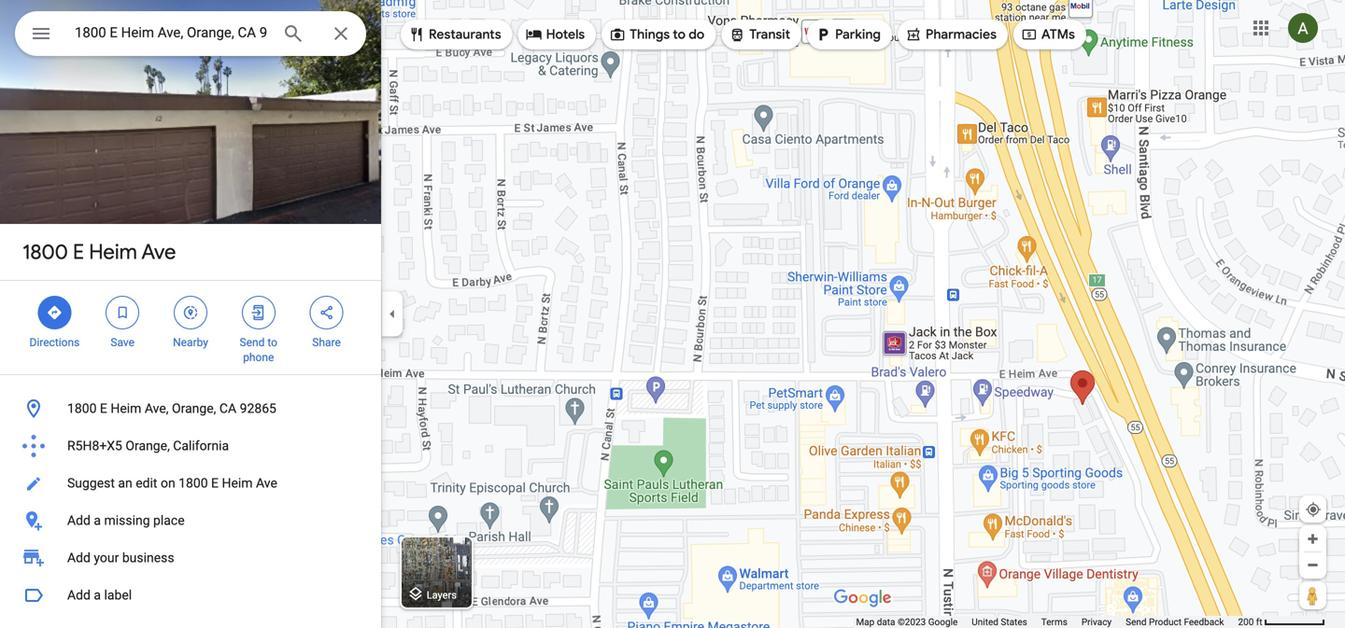 Task type: describe. For each thing, give the bounding box(es) containing it.
actions for 1800 e heim ave region
[[0, 281, 381, 375]]


[[609, 24, 626, 45]]

r5h8+x5 orange, california button
[[0, 428, 381, 465]]

add a missing place button
[[0, 503, 381, 540]]

to inside  things to do
[[673, 26, 686, 43]]

add for add a label
[[67, 588, 91, 604]]

a for missing
[[94, 513, 101, 529]]

200 ft button
[[1239, 617, 1326, 628]]

heim inside button
[[222, 476, 253, 492]]


[[114, 303, 131, 323]]

suggest an edit on 1800 e heim ave
[[67, 476, 277, 492]]

1800 e heim ave, orange, ca 92865
[[67, 401, 277, 417]]

 hotels
[[526, 24, 585, 45]]

hotels
[[546, 26, 585, 43]]

phone
[[243, 351, 274, 364]]


[[1021, 24, 1038, 45]]

 restaurants
[[408, 24, 501, 45]]

an
[[118, 476, 132, 492]]

do
[[689, 26, 705, 43]]

ave inside button
[[256, 476, 277, 492]]

privacy button
[[1082, 617, 1112, 629]]

add for add a missing place
[[67, 513, 91, 529]]

share
[[312, 336, 341, 349]]

e for 1800 e heim ave, orange, ca 92865
[[100, 401, 107, 417]]

place
[[153, 513, 185, 529]]

terms button
[[1042, 617, 1068, 629]]

ave,
[[145, 401, 169, 417]]

1800 e heim ave main content
[[0, 0, 381, 629]]


[[30, 20, 52, 47]]

to inside send to phone
[[268, 336, 278, 349]]


[[46, 303, 63, 323]]

1800 e heim ave
[[22, 239, 176, 265]]


[[318, 303, 335, 323]]


[[526, 24, 543, 45]]

heim for ave
[[89, 239, 137, 265]]

show your location image
[[1305, 502, 1322, 519]]

 atms
[[1021, 24, 1075, 45]]

add a label button
[[0, 577, 381, 615]]

transit
[[750, 26, 791, 43]]

suggest an edit on 1800 e heim ave button
[[0, 465, 381, 503]]

©2023
[[898, 617, 926, 628]]


[[815, 24, 832, 45]]

parking
[[835, 26, 881, 43]]

r5h8+x5
[[67, 439, 122, 454]]

layers
[[427, 590, 457, 602]]

california
[[173, 439, 229, 454]]

none field inside 1800 e heim ave, orange, ca 92865 field
[[75, 21, 267, 44]]

label
[[104, 588, 132, 604]]

map data ©2023 google
[[856, 617, 958, 628]]

show street view coverage image
[[1300, 582, 1327, 610]]


[[182, 303, 199, 323]]

add your business
[[67, 551, 174, 566]]



Task type: vqa. For each thing, say whether or not it's contained in the screenshot.
bottom 2
no



Task type: locate. For each thing, give the bounding box(es) containing it.
1800
[[22, 239, 68, 265], [67, 401, 97, 417], [179, 476, 208, 492]]

1 horizontal spatial e
[[100, 401, 107, 417]]

send for send to phone
[[240, 336, 265, 349]]

atms
[[1042, 26, 1075, 43]]

1 vertical spatial orange,
[[126, 439, 170, 454]]

1 vertical spatial a
[[94, 588, 101, 604]]

1 vertical spatial e
[[100, 401, 107, 417]]

product
[[1149, 617, 1182, 628]]

a for label
[[94, 588, 101, 604]]

missing
[[104, 513, 150, 529]]

1 horizontal spatial ave
[[256, 476, 277, 492]]

1 horizontal spatial send
[[1126, 617, 1147, 628]]

0 vertical spatial orange,
[[172, 401, 216, 417]]

92865
[[240, 401, 277, 417]]

heim
[[89, 239, 137, 265], [111, 401, 141, 417], [222, 476, 253, 492]]

add a missing place
[[67, 513, 185, 529]]

ave down 92865
[[256, 476, 277, 492]]

0 vertical spatial ave
[[141, 239, 176, 265]]

ave
[[141, 239, 176, 265], [256, 476, 277, 492]]

1 a from the top
[[94, 513, 101, 529]]

map
[[856, 617, 875, 628]]

ca
[[219, 401, 237, 417]]

heim up 
[[89, 239, 137, 265]]

footer
[[856, 617, 1239, 629]]

your
[[94, 551, 119, 566]]

0 horizontal spatial orange,
[[126, 439, 170, 454]]

states
[[1001, 617, 1028, 628]]

directions
[[29, 336, 80, 349]]

1 vertical spatial to
[[268, 336, 278, 349]]

200
[[1239, 617, 1254, 628]]

1800 inside button
[[67, 401, 97, 417]]

orange, up edit
[[126, 439, 170, 454]]

0 horizontal spatial send
[[240, 336, 265, 349]]

business
[[122, 551, 174, 566]]

0 vertical spatial a
[[94, 513, 101, 529]]

 transit
[[729, 24, 791, 45]]

0 vertical spatial add
[[67, 513, 91, 529]]

privacy
[[1082, 617, 1112, 628]]

suggest
[[67, 476, 115, 492]]

1 vertical spatial add
[[67, 551, 91, 566]]

1800 for 1800 e heim ave
[[22, 239, 68, 265]]

0 vertical spatial send
[[240, 336, 265, 349]]

send inside send to phone
[[240, 336, 265, 349]]

send for send product feedback
[[1126, 617, 1147, 628]]

send product feedback
[[1126, 617, 1225, 628]]

add down the suggest
[[67, 513, 91, 529]]

orange, left ca
[[172, 401, 216, 417]]

send left product
[[1126, 617, 1147, 628]]

send product feedback button
[[1126, 617, 1225, 629]]

0 horizontal spatial to
[[268, 336, 278, 349]]

ave up actions for 1800 e heim ave region on the left of the page
[[141, 239, 176, 265]]

e inside button
[[100, 401, 107, 417]]

heim for ave,
[[111, 401, 141, 417]]

heim left the ave,
[[111, 401, 141, 417]]

on
[[161, 476, 175, 492]]

to left do
[[673, 26, 686, 43]]

2 vertical spatial 1800
[[179, 476, 208, 492]]

 things to do
[[609, 24, 705, 45]]

footer inside google maps element
[[856, 617, 1239, 629]]

orange, inside button
[[172, 401, 216, 417]]

1 vertical spatial 1800
[[67, 401, 97, 417]]

 button
[[15, 11, 67, 60]]

a left label
[[94, 588, 101, 604]]

0 horizontal spatial e
[[73, 239, 84, 265]]

1800 up r5h8+x5
[[67, 401, 97, 417]]

 parking
[[815, 24, 881, 45]]

1800 for 1800 e heim ave, orange, ca 92865
[[67, 401, 97, 417]]

add left your
[[67, 551, 91, 566]]

2 vertical spatial e
[[211, 476, 219, 492]]

r5h8+x5 orange, california
[[67, 439, 229, 454]]


[[408, 24, 425, 45]]

orange, inside button
[[126, 439, 170, 454]]

heim inside button
[[111, 401, 141, 417]]


[[905, 24, 922, 45]]


[[250, 303, 267, 323]]

2 vertical spatial heim
[[222, 476, 253, 492]]

google account: angela cha  
(angela.cha@adept.ai) image
[[1289, 13, 1319, 43]]

0 horizontal spatial ave
[[141, 239, 176, 265]]

2 horizontal spatial e
[[211, 476, 219, 492]]

nearby
[[173, 336, 208, 349]]

collapse side panel image
[[382, 304, 403, 325]]

 pharmacies
[[905, 24, 997, 45]]

send inside button
[[1126, 617, 1147, 628]]

google maps element
[[0, 0, 1346, 629]]

footer containing map data ©2023 google
[[856, 617, 1239, 629]]

e
[[73, 239, 84, 265], [100, 401, 107, 417], [211, 476, 219, 492]]

zoom out image
[[1306, 559, 1320, 573]]

orange,
[[172, 401, 216, 417], [126, 439, 170, 454]]

0 vertical spatial heim
[[89, 239, 137, 265]]

None field
[[75, 21, 267, 44]]

a left the missing
[[94, 513, 101, 529]]


[[729, 24, 746, 45]]

edit
[[136, 476, 157, 492]]

2 a from the top
[[94, 588, 101, 604]]

3 add from the top
[[67, 588, 91, 604]]

feedback
[[1184, 617, 1225, 628]]

to
[[673, 26, 686, 43], [268, 336, 278, 349]]

2 add from the top
[[67, 551, 91, 566]]

heim down california
[[222, 476, 253, 492]]

send to phone
[[240, 336, 278, 364]]

add left label
[[67, 588, 91, 604]]

1 vertical spatial ave
[[256, 476, 277, 492]]

restaurants
[[429, 26, 501, 43]]

ft
[[1257, 617, 1263, 628]]

1 horizontal spatial to
[[673, 26, 686, 43]]

pharmacies
[[926, 26, 997, 43]]

add
[[67, 513, 91, 529], [67, 551, 91, 566], [67, 588, 91, 604]]

add your business link
[[0, 540, 381, 577]]

save
[[111, 336, 135, 349]]

things
[[630, 26, 670, 43]]

0 vertical spatial e
[[73, 239, 84, 265]]

1800 right on
[[179, 476, 208, 492]]

send up phone
[[240, 336, 265, 349]]

200 ft
[[1239, 617, 1263, 628]]

1800 up the 
[[22, 239, 68, 265]]

united
[[972, 617, 999, 628]]

data
[[877, 617, 896, 628]]

e for 1800 e heim ave
[[73, 239, 84, 265]]

a
[[94, 513, 101, 529], [94, 588, 101, 604]]

add a label
[[67, 588, 132, 604]]

1 add from the top
[[67, 513, 91, 529]]

united states button
[[972, 617, 1028, 629]]

add for add your business
[[67, 551, 91, 566]]

send
[[240, 336, 265, 349], [1126, 617, 1147, 628]]

united states
[[972, 617, 1028, 628]]

1 horizontal spatial orange,
[[172, 401, 216, 417]]

terms
[[1042, 617, 1068, 628]]

1800 E Heim Ave, Orange, CA 92865 field
[[15, 11, 366, 56]]

google
[[929, 617, 958, 628]]

0 vertical spatial 1800
[[22, 239, 68, 265]]

to up phone
[[268, 336, 278, 349]]

1800 inside button
[[179, 476, 208, 492]]

zoom in image
[[1306, 533, 1320, 547]]

1 vertical spatial send
[[1126, 617, 1147, 628]]

1800 e heim ave, orange, ca 92865 button
[[0, 391, 381, 428]]

e inside button
[[211, 476, 219, 492]]

0 vertical spatial to
[[673, 26, 686, 43]]

1 vertical spatial heim
[[111, 401, 141, 417]]

2 vertical spatial add
[[67, 588, 91, 604]]

 search field
[[15, 11, 366, 60]]



